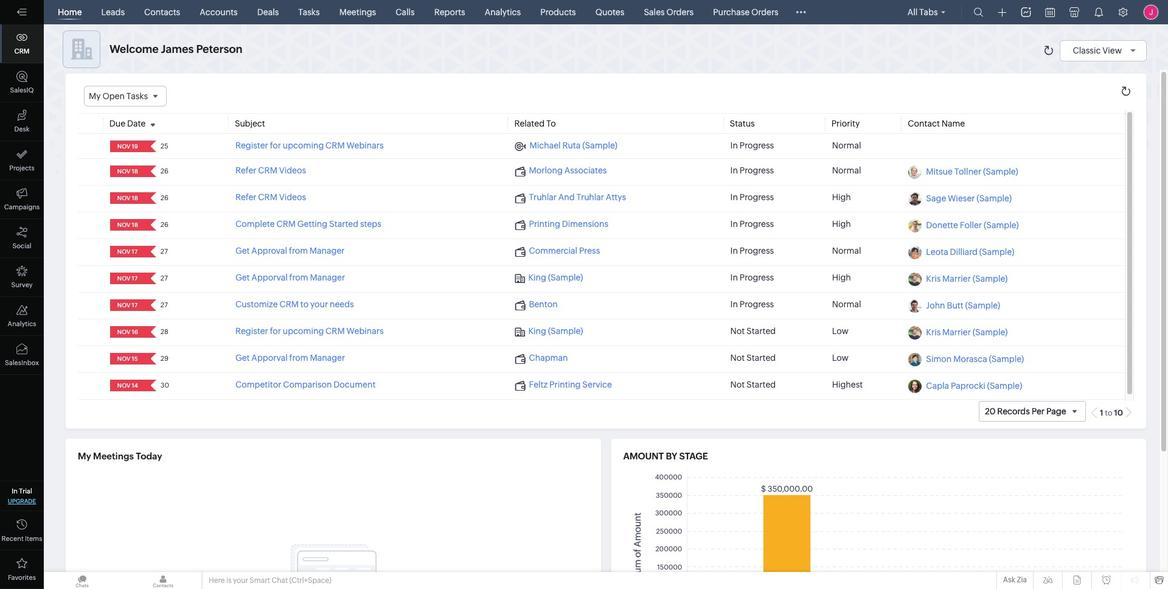 Task type: describe. For each thing, give the bounding box(es) containing it.
here is your smart chat (ctrl+space)
[[209, 576, 332, 585]]

ask
[[1003, 576, 1016, 584]]

quotes
[[596, 7, 625, 17]]

trial
[[19, 487, 32, 495]]

1 horizontal spatial analytics
[[485, 7, 521, 17]]

(ctrl+space)
[[289, 576, 332, 585]]

crm
[[14, 47, 29, 55]]

is
[[226, 576, 232, 585]]

all tabs
[[908, 7, 938, 17]]

smart
[[250, 576, 270, 585]]

leads
[[101, 7, 125, 17]]

here
[[209, 576, 225, 585]]

in
[[12, 487, 18, 495]]

search image
[[974, 7, 984, 17]]

purchase
[[713, 7, 750, 17]]

social link
[[0, 219, 44, 258]]

marketplace image
[[1070, 7, 1080, 17]]

purchase orders
[[713, 7, 779, 17]]

tabs
[[920, 7, 938, 17]]

upgrade
[[8, 498, 36, 505]]

1 horizontal spatial analytics link
[[480, 0, 526, 24]]

deals link
[[252, 0, 284, 24]]

ask zia
[[1003, 576, 1027, 584]]

quotes link
[[591, 0, 630, 24]]

social
[[12, 242, 31, 250]]

campaigns
[[4, 203, 40, 211]]

contacts
[[144, 7, 180, 17]]

crm link
[[0, 24, 44, 63]]

leads link
[[96, 0, 130, 24]]

contacts link
[[139, 0, 185, 24]]

items
[[25, 535, 42, 542]]

in trial upgrade
[[8, 487, 36, 505]]

deals
[[257, 7, 279, 17]]

salesiq link
[[0, 63, 44, 102]]

desk
[[14, 125, 30, 133]]

contacts image
[[125, 572, 201, 589]]

all
[[908, 7, 918, 17]]

recent items
[[2, 535, 42, 542]]

projects
[[9, 164, 34, 172]]

favorites
[[8, 574, 36, 581]]

accounts
[[200, 7, 238, 17]]

home
[[58, 7, 82, 17]]

products
[[541, 7, 576, 17]]



Task type: locate. For each thing, give the bounding box(es) containing it.
analytics link
[[480, 0, 526, 24], [0, 297, 44, 336]]

sales motivator image
[[1021, 7, 1031, 17]]

1 orders from the left
[[667, 7, 694, 17]]

meetings link
[[335, 0, 381, 24]]

configure settings image
[[1119, 7, 1128, 17]]

calls link
[[391, 0, 420, 24]]

orders
[[667, 7, 694, 17], [752, 7, 779, 17]]

orders right purchase
[[752, 7, 779, 17]]

survey
[[11, 281, 33, 288]]

analytics link down survey
[[0, 297, 44, 336]]

0 vertical spatial analytics link
[[480, 0, 526, 24]]

sales orders link
[[639, 0, 699, 24]]

analytics up "salesinbox" link
[[8, 320, 36, 327]]

1 vertical spatial analytics
[[8, 320, 36, 327]]

chats image
[[44, 572, 120, 589]]

salesinbox
[[5, 359, 39, 366]]

tasks
[[298, 7, 320, 17]]

calendar image
[[1046, 7, 1055, 17]]

orders for sales orders
[[667, 7, 694, 17]]

products link
[[536, 0, 581, 24]]

zia
[[1017, 576, 1027, 584]]

projects link
[[0, 141, 44, 180]]

accounts link
[[195, 0, 243, 24]]

calls
[[396, 7, 415, 17]]

0 horizontal spatial analytics
[[8, 320, 36, 327]]

2 orders from the left
[[752, 7, 779, 17]]

survey link
[[0, 258, 44, 297]]

0 horizontal spatial analytics link
[[0, 297, 44, 336]]

0 horizontal spatial orders
[[667, 7, 694, 17]]

salesiq
[[10, 86, 34, 94]]

tasks link
[[294, 0, 325, 24]]

0 vertical spatial analytics
[[485, 7, 521, 17]]

analytics
[[485, 7, 521, 17], [8, 320, 36, 327]]

campaigns link
[[0, 180, 44, 219]]

1 vertical spatial analytics link
[[0, 297, 44, 336]]

1 horizontal spatial orders
[[752, 7, 779, 17]]

purchase orders link
[[708, 0, 784, 24]]

your
[[233, 576, 248, 585]]

analytics link right reports
[[480, 0, 526, 24]]

recent
[[2, 535, 24, 542]]

notifications image
[[1094, 7, 1104, 17]]

reports
[[434, 7, 465, 17]]

desk link
[[0, 102, 44, 141]]

sales
[[644, 7, 665, 17]]

orders right sales
[[667, 7, 694, 17]]

quick actions image
[[998, 8, 1007, 17]]

salesinbox link
[[0, 336, 44, 375]]

reports link
[[429, 0, 470, 24]]

chat
[[272, 576, 288, 585]]

sales orders
[[644, 7, 694, 17]]

home link
[[53, 0, 87, 24]]

analytics right reports
[[485, 7, 521, 17]]

orders for purchase orders
[[752, 7, 779, 17]]

meetings
[[339, 7, 376, 17]]



Task type: vqa. For each thing, say whether or not it's contained in the screenshot.
James
no



